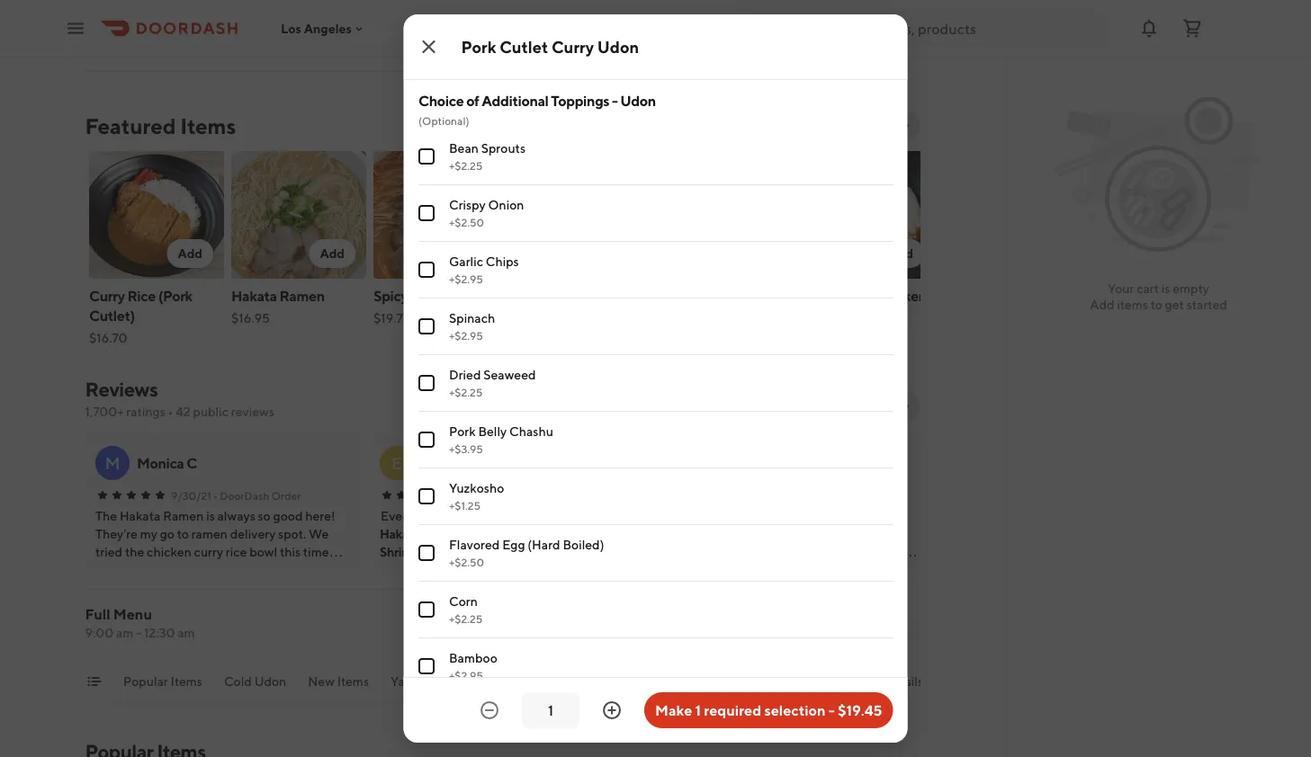 Task type: describe. For each thing, give the bounding box(es) containing it.
1 horizontal spatial rice
[[525, 675, 550, 689]]

flavored egg (hard boiled) +$2.50
[[449, 538, 604, 569]]

• for m
[[214, 490, 218, 502]]

• inside reviews 1,700+ ratings • 42 public reviews
[[168, 405, 173, 419]]

order for e
[[553, 490, 582, 502]]

cutlet)
[[89, 307, 134, 324]]

cold udon button
[[224, 673, 286, 702]]

items
[[1117, 297, 1148, 312]]

curry inside 'button'
[[591, 288, 626, 305]]

add for spicy hakata ramen
[[462, 246, 486, 261]]

sprouts
[[481, 141, 525, 156]]

cold
[[224, 675, 251, 689]]

add inside your cart is empty add items to get started
[[1090, 297, 1115, 312]]

satsuma ramen
[[657, 288, 760, 305]]

featured items
[[85, 113, 236, 139]]

make 1 required selection - $19.45 button
[[644, 693, 893, 729]]

(chicken
[[869, 288, 926, 305]]

is
[[1162, 281, 1170, 296]]

cutlet for "pork cutlet curry udon" "dialog"
[[500, 37, 548, 56]]

satsuma
[[657, 288, 712, 305]]

corn +$2.25
[[449, 594, 482, 625]]

increase quantity by 1 image
[[601, 700, 623, 722]]

+$1.50
[[449, 43, 482, 56]]

your
[[1108, 281, 1134, 296]]

1
[[695, 702, 701, 720]]

your cart is empty add items to get started
[[1090, 281, 1227, 312]]

add review button
[[745, 392, 837, 421]]

decrease quantity by 1 image
[[479, 700, 500, 722]]

order for m
[[272, 490, 301, 502]]

los
[[281, 21, 301, 36]]

items for featured items
[[180, 113, 236, 139]]

choice of additional toppings - udon group
[[418, 91, 893, 758]]

yakitori
[[390, 675, 434, 689]]

curry rice (pork cutlet) $16.70
[[89, 288, 192, 346]]

curry inside 'curry rice (chicken karaage)'
[[800, 288, 835, 305]]

• for e
[[495, 490, 499, 502]]

condiments and utensils
[[780, 675, 923, 689]]

cold udon
[[224, 675, 286, 689]]

yakitori button
[[390, 673, 434, 702]]

seaweed
[[483, 368, 536, 382]]

curry inside curry rice (pork cutlet) $16.70
[[89, 288, 124, 305]]

ramen for hakata ramen $16.95
[[279, 288, 324, 305]]

hakata ramen shrimp and pork wonton
[[380, 527, 519, 560]]

make 1 required selection - $19.45
[[655, 702, 882, 720]]

choice
[[418, 92, 463, 109]]

condiments and utensils button
[[780, 673, 923, 702]]

karaage)
[[800, 307, 857, 324]]

chashu
[[509, 424, 553, 439]]

reviews
[[231, 405, 274, 419]]

udon inside button
[[254, 675, 286, 689]]

condiments
[[780, 675, 850, 689]]

open menu image
[[65, 18, 86, 39]]

+$2.25 for dried
[[449, 386, 482, 399]]

add review
[[756, 399, 827, 414]]

9:00
[[85, 626, 114, 641]]

doordash for m
[[220, 490, 270, 502]]

popular items
[[123, 675, 202, 689]]

empty
[[1173, 281, 1210, 296]]

make
[[655, 702, 692, 720]]

add button for hakata
[[451, 239, 497, 268]]

public
[[193, 405, 229, 419]]

previous image
[[863, 400, 877, 414]]

satsuma ramen image
[[657, 151, 792, 279]]

satsuma ramen button
[[654, 148, 796, 338]]

add button for ramen
[[309, 239, 355, 268]]

boiled)
[[562, 538, 604, 553]]

required
[[704, 702, 761, 720]]

pork cutlet curry udon for pork cutlet curry udon 'button'
[[515, 288, 626, 324]]

- for udon
[[611, 92, 617, 109]]

los angeles button
[[281, 21, 366, 36]]

hakata inside spicy hakata ramen $19.70
[[410, 288, 456, 305]]

choice of additional toppings - udon (optional)
[[418, 92, 655, 127]]

selection
[[764, 702, 826, 720]]

+$2.50 inside flavored egg (hard boiled) +$2.50
[[449, 556, 484, 569]]

additional
[[481, 92, 548, 109]]

crispy onion +$2.50
[[449, 198, 524, 229]]

erika
[[422, 455, 454, 472]]

sides button
[[572, 673, 603, 702]]

bamboo
[[449, 651, 497, 666]]

hakata for hakata ramen shrimp and pork wonton
[[380, 527, 420, 542]]

10
[[464, 25, 478, 40]]

(hard
[[527, 538, 560, 553]]

menu
[[113, 606, 152, 623]]

c
[[187, 455, 197, 472]]

items for popular items
[[170, 675, 202, 689]]

yuzkosho
[[449, 481, 504, 496]]

pork cutlet curry udon button
[[512, 148, 654, 358]]

12:30
[[144, 626, 175, 641]]

crispy
[[449, 198, 485, 212]]

rice for karaage)
[[838, 288, 866, 305]]

add inside add review button
[[756, 399, 781, 414]]

pork inside pork cutlet curry udon
[[515, 288, 545, 305]]

erika p
[[422, 455, 466, 472]]

reviews
[[85, 378, 158, 401]]

next image
[[899, 400, 913, 414]]

pork cutlet curry udon for "pork cutlet curry udon" "dialog"
[[461, 37, 639, 56]]

noodles
[[455, 675, 503, 689]]

4 add button from the left
[[877, 239, 924, 268]]

los angeles
[[281, 21, 352, 36]]

featured items heading
[[85, 112, 236, 140]]

notification bell image
[[1138, 18, 1160, 39]]

(optional)
[[418, 114, 469, 127]]

monica
[[137, 455, 184, 472]]

+$2.95 inside garlic chips +$2.95
[[449, 273, 483, 285]]

$19.45
[[838, 702, 882, 720]]

pork cutlet curry udon image
[[515, 151, 650, 279]]

1 am from the left
[[116, 626, 134, 641]]

spicy
[[373, 288, 408, 305]]

spinach +$2.95
[[449, 311, 495, 342]]

corn
[[449, 594, 477, 609]]

(pork
[[158, 288, 192, 305]]

Item Search search field
[[661, 618, 906, 638]]

reviews link
[[85, 378, 158, 401]]

+$2.95 for bamboo
[[449, 670, 483, 682]]

pork belly chashu +$3.95
[[449, 424, 553, 455]]

popular
[[123, 675, 168, 689]]



Task type: vqa. For each thing, say whether or not it's contained in the screenshot.


Task type: locate. For each thing, give the bounding box(es) containing it.
- inside button
[[829, 702, 835, 720]]

toppings right additional
[[551, 92, 609, 109]]

curry up cutlet)
[[89, 288, 124, 305]]

+$3.95
[[449, 443, 483, 455]]

full menu 9:00 am - 12:30 am
[[85, 606, 195, 641]]

dried seaweed +$2.25
[[449, 368, 536, 399]]

spinach
[[449, 311, 495, 326]]

- inside choice of additional toppings - udon (optional)
[[611, 92, 617, 109]]

items inside heading
[[180, 113, 236, 139]]

+$2.95 down spinach
[[449, 329, 483, 342]]

$16.70
[[89, 331, 127, 346]]

spicy hakata ramen $19.70
[[373, 288, 503, 326]]

cart
[[1137, 281, 1159, 296]]

curry inside "dialog"
[[552, 37, 594, 56]]

1 horizontal spatial am
[[177, 626, 195, 641]]

cutlet down pork cutlet curry udon image
[[547, 288, 588, 305]]

•
[[168, 405, 173, 419], [214, 490, 218, 502], [495, 490, 499, 502]]

0 horizontal spatial doordash
[[220, 490, 270, 502]]

new items
[[308, 675, 369, 689]]

curry left satsuma
[[591, 288, 626, 305]]

ramen up shrimp and pork wonton button
[[422, 527, 462, 542]]

• left the 42
[[168, 405, 173, 419]]

ramen right satsuma
[[715, 288, 760, 305]]

add button down the crispy onion +$2.50 at left
[[451, 239, 497, 268]]

cutlet inside pork cutlet curry udon
[[547, 288, 588, 305]]

toppings up make
[[624, 675, 677, 689]]

hakata ramen button
[[380, 526, 462, 544]]

2 horizontal spatial •
[[495, 490, 499, 502]]

a left the angelica at the right of page
[[676, 454, 688, 473]]

1 add button from the left
[[166, 239, 213, 268]]

• doordash order for e
[[495, 490, 582, 502]]

cutlet inside "dialog"
[[500, 37, 548, 56]]

rice left (pork
[[127, 288, 155, 305]]

items right the "popular"
[[170, 675, 202, 689]]

rice up current quantity is 1 "number field"
[[525, 675, 550, 689]]

add for curry rice (chicken karaage)
[[888, 246, 913, 261]]

ramen inside hakata ramen shrimp and pork wonton
[[422, 527, 462, 542]]

hakata up $16.95
[[231, 288, 276, 305]]

2 +$2.95 from the top
[[449, 329, 483, 342]]

1 doordash from the left
[[220, 490, 270, 502]]

add up (pork
[[177, 246, 202, 261]]

ramen inside spicy hakata ramen $19.70
[[458, 288, 503, 305]]

3 +$2.25 from the top
[[449, 613, 482, 625]]

udon inside 'button'
[[515, 307, 551, 324]]

rice up karaage)
[[838, 288, 866, 305]]

add button up hakata ramen $16.95
[[309, 239, 355, 268]]

1 order from the left
[[272, 490, 301, 502]]

items
[[180, 113, 236, 139], [170, 675, 202, 689], [337, 675, 369, 689]]

1 vertical spatial cutlet
[[547, 288, 588, 305]]

get
[[1165, 297, 1184, 312]]

and
[[422, 545, 443, 560], [853, 675, 874, 689]]

- for 12:30
[[136, 626, 141, 641]]

ramen inside button
[[715, 288, 760, 305]]

add up hakata ramen $16.95
[[319, 246, 344, 261]]

1 +$2.95 from the top
[[449, 273, 483, 285]]

0 horizontal spatial a
[[676, 454, 688, 473]]

+$1.25
[[449, 499, 480, 512]]

2 vertical spatial -
[[829, 702, 835, 720]]

-
[[611, 92, 617, 109], [136, 626, 141, 641], [829, 702, 835, 720]]

0 vertical spatial pork cutlet curry udon
[[461, 37, 639, 56]]

items for new items
[[337, 675, 369, 689]]

0 horizontal spatial • doordash order
[[214, 490, 301, 502]]

pork cutlet curry udon
[[461, 37, 639, 56], [515, 288, 626, 324]]

cutlet right 10
[[500, 37, 548, 56]]

udon inside choice of additional toppings - udon (optional)
[[620, 92, 655, 109]]

0 horizontal spatial -
[[136, 626, 141, 641]]

ramen down hakata ramen image
[[279, 288, 324, 305]]

+$2.25 for bean
[[449, 159, 482, 172]]

curry up karaage)
[[800, 288, 835, 305]]

1 vertical spatial and
[[853, 675, 874, 689]]

3 add button from the left
[[451, 239, 497, 268]]

add for hakata ramen
[[319, 246, 344, 261]]

0 vertical spatial and
[[422, 545, 443, 560]]

pork inside the pork belly chashu +$3.95
[[449, 424, 475, 439]]

• right the 9/11/23
[[495, 490, 499, 502]]

+$2.25 inside "dried seaweed +$2.25"
[[449, 386, 482, 399]]

0 vertical spatial cutlet
[[500, 37, 548, 56]]

2 vertical spatial +$2.95
[[449, 670, 483, 682]]

add button for rice
[[166, 239, 213, 268]]

0 vertical spatial -
[[611, 92, 617, 109]]

items right featured
[[180, 113, 236, 139]]

add left review
[[756, 399, 781, 414]]

doordash right 9/30/21
[[220, 490, 270, 502]]

doordash up the egg on the bottom of page
[[501, 490, 551, 502]]

2 horizontal spatial rice
[[838, 288, 866, 305]]

and inside hakata ramen shrimp and pork wonton
[[422, 545, 443, 560]]

add down the crispy onion +$2.50 at left
[[462, 246, 486, 261]]

angelica a
[[706, 455, 775, 472]]

pork inside hakata ramen shrimp and pork wonton
[[446, 545, 471, 560]]

9/30/21
[[171, 490, 212, 502]]

2 • doordash order from the left
[[495, 490, 582, 502]]

1 horizontal spatial a
[[764, 455, 775, 472]]

1 +$2.50 from the top
[[449, 216, 484, 229]]

curry up choice of additional toppings - udon (optional)
[[552, 37, 594, 56]]

add button up (pork
[[166, 239, 213, 268]]

+$2.50 down crispy
[[449, 216, 484, 229]]

spicy hakata ramen image
[[373, 151, 508, 279]]

new
[[308, 675, 334, 689]]

1 vertical spatial pork cutlet curry udon
[[515, 288, 626, 324]]

add button up (chicken
[[877, 239, 924, 268]]

ramen
[[279, 288, 324, 305], [458, 288, 503, 305], [715, 288, 760, 305], [422, 527, 462, 542]]

- for $19.45
[[829, 702, 835, 720]]

+$2.95 inside 'spinach +$2.95'
[[449, 329, 483, 342]]

1 horizontal spatial and
[[853, 675, 874, 689]]

ramen up spinach
[[458, 288, 503, 305]]

Current quantity is 1 number field
[[533, 701, 569, 721]]

udon
[[597, 37, 639, 56], [620, 92, 655, 109], [515, 307, 551, 324], [254, 675, 286, 689]]

cutlet for pork cutlet curry udon 'button'
[[547, 288, 588, 305]]

hakata ramen image
[[231, 151, 366, 279]]

• doordash order right 9/30/21
[[214, 490, 301, 502]]

1 vertical spatial +$2.50
[[449, 556, 484, 569]]

order
[[272, 490, 301, 502], [553, 490, 582, 502]]

pork down chips
[[515, 288, 545, 305]]

shrimp and pork wonton button
[[380, 544, 519, 562]]

2 order from the left
[[553, 490, 582, 502]]

+$2.25 down bean
[[449, 159, 482, 172]]

rice for cutlet)
[[127, 288, 155, 305]]

0 vertical spatial +$2.50
[[449, 216, 484, 229]]

am right 12:30 on the bottom of the page
[[177, 626, 195, 641]]

hakata inside hakata ramen shrimp and pork wonton
[[380, 527, 420, 542]]

+$2.95 inside bamboo +$2.95
[[449, 670, 483, 682]]

pork up +$3.95
[[449, 424, 475, 439]]

None checkbox
[[418, 32, 434, 49], [418, 205, 434, 221], [418, 319, 434, 335], [418, 432, 434, 448], [418, 489, 434, 505], [418, 659, 434, 675], [418, 32, 434, 49], [418, 205, 434, 221], [418, 319, 434, 335], [418, 432, 434, 448], [418, 489, 434, 505], [418, 659, 434, 675]]

2 doordash from the left
[[501, 490, 551, 502]]

0 horizontal spatial rice
[[127, 288, 155, 305]]

• doordash order up (hard
[[495, 490, 582, 502]]

• doordash order for m
[[214, 490, 301, 502]]

rice inside curry rice (pork cutlet) $16.70
[[127, 288, 155, 305]]

pork cutlet curry udon inside 'button'
[[515, 288, 626, 324]]

garlic
[[449, 254, 483, 269]]

- inside 'full menu 9:00 am - 12:30 am'
[[136, 626, 141, 641]]

2 horizontal spatial -
[[829, 702, 835, 720]]

1 horizontal spatial doordash
[[501, 490, 551, 502]]

None checkbox
[[418, 148, 434, 165], [418, 262, 434, 278], [418, 375, 434, 391], [418, 545, 434, 562], [418, 602, 434, 618], [418, 148, 434, 165], [418, 262, 434, 278], [418, 375, 434, 391], [418, 545, 434, 562], [418, 602, 434, 618]]

beverages button
[[698, 673, 758, 702]]

wonton
[[474, 545, 519, 560]]

1 vertical spatial toppings
[[624, 675, 677, 689]]

curry rice (pork cutlet) image
[[89, 151, 224, 279]]

pork cutlet curry udon inside "dialog"
[[461, 37, 639, 56]]

+$2.95 down the bamboo
[[449, 670, 483, 682]]

1,700+
[[85, 405, 124, 419]]

add up (chicken
[[888, 246, 913, 261]]

hakata inside hakata ramen $16.95
[[231, 288, 276, 305]]

cutlet
[[500, 37, 548, 56], [547, 288, 588, 305]]

2 add button from the left
[[309, 239, 355, 268]]

and up $19.45
[[853, 675, 874, 689]]

new items button
[[308, 673, 369, 702]]

hakata right 'spicy' at left
[[410, 288, 456, 305]]

doordash for e
[[501, 490, 551, 502]]

pork right close pork cutlet curry udon image
[[461, 37, 496, 56]]

2 am from the left
[[177, 626, 195, 641]]

garlic chips +$2.95
[[449, 254, 519, 285]]

beverages
[[698, 675, 758, 689]]

1 horizontal spatial toppings
[[624, 675, 677, 689]]

+$2.25 inside bean sprouts +$2.25
[[449, 159, 482, 172]]

1 • doordash order from the left
[[214, 490, 301, 502]]

a
[[676, 454, 688, 473], [764, 455, 775, 472]]

am down menu on the bottom of the page
[[116, 626, 134, 641]]

curry rice (chicken karaage)
[[800, 288, 926, 324]]

+$2.50
[[449, 216, 484, 229], [449, 556, 484, 569]]

hakata for hakata ramen $16.95
[[231, 288, 276, 305]]

0 horizontal spatial order
[[272, 490, 301, 502]]

+$2.95 down garlic
[[449, 273, 483, 285]]

1 horizontal spatial -
[[611, 92, 617, 109]]

popular items button
[[123, 673, 202, 702]]

egg
[[502, 538, 525, 553]]

1 +$2.25 from the top
[[449, 159, 482, 172]]

reviews 1,700+ ratings • 42 public reviews
[[85, 378, 274, 419]]

0 items, open order cart image
[[1182, 18, 1203, 39]]

pork cutlet curry udon dialog
[[404, 0, 908, 758]]

0 horizontal spatial and
[[422, 545, 443, 560]]

of
[[466, 92, 479, 109]]

add down your
[[1090, 297, 1115, 312]]

a right the angelica at the right of page
[[764, 455, 775, 472]]

ramen inside hakata ramen $16.95
[[279, 288, 324, 305]]

noodles button
[[455, 673, 503, 702]]

rice inside 'curry rice (chicken karaage)'
[[838, 288, 866, 305]]

angeles
[[304, 21, 352, 36]]

to
[[1151, 297, 1163, 312]]

0 vertical spatial +$2.25
[[449, 159, 482, 172]]

bamboo +$2.95
[[449, 651, 497, 682]]

toppings inside choice of additional toppings - udon (optional)
[[551, 92, 609, 109]]

3 +$2.95 from the top
[[449, 670, 483, 682]]

+$2.95 for spinach
[[449, 329, 483, 342]]

0 horizontal spatial •
[[168, 405, 173, 419]]

rice button
[[525, 673, 550, 702]]

bean sprouts +$2.25
[[449, 141, 525, 172]]

+$2.25 down the dried
[[449, 386, 482, 399]]

items right new
[[337, 675, 369, 689]]

0 horizontal spatial toppings
[[551, 92, 609, 109]]

flavored
[[449, 538, 499, 553]]

close pork cutlet curry udon image
[[418, 36, 440, 58]]

1 vertical spatial -
[[136, 626, 141, 641]]

pork
[[461, 37, 496, 56], [515, 288, 545, 305], [449, 424, 475, 439], [446, 545, 471, 560]]

1 vertical spatial +$2.25
[[449, 386, 482, 399]]

monica c
[[137, 455, 197, 472]]

1 horizontal spatial order
[[553, 490, 582, 502]]

• right 9/30/21
[[214, 490, 218, 502]]

and inside button
[[853, 675, 874, 689]]

+$2.25 down corn
[[449, 613, 482, 625]]

42
[[176, 405, 191, 419]]

$19.70
[[373, 311, 411, 326]]

1 horizontal spatial •
[[214, 490, 218, 502]]

2 vertical spatial +$2.25
[[449, 613, 482, 625]]

+$2.50 down flavored at the bottom left of page
[[449, 556, 484, 569]]

add button
[[166, 239, 213, 268], [309, 239, 355, 268], [451, 239, 497, 268], [877, 239, 924, 268]]

$16.95
[[231, 311, 269, 326]]

ramen for satsuma ramen
[[715, 288, 760, 305]]

and down hakata ramen 'button'
[[422, 545, 443, 560]]

2 +$2.25 from the top
[[449, 386, 482, 399]]

add for curry rice (pork cutlet)
[[177, 246, 202, 261]]

toppings button
[[624, 673, 677, 702]]

review
[[784, 399, 827, 414]]

curry rice (chicken karaage) image
[[800, 151, 935, 279]]

2 +$2.50 from the top
[[449, 556, 484, 569]]

1 vertical spatial +$2.95
[[449, 329, 483, 342]]

p
[[457, 455, 466, 472]]

onion
[[488, 198, 524, 212]]

m
[[105, 454, 120, 473]]

doordash
[[220, 490, 270, 502], [501, 490, 551, 502]]

• doordash order
[[214, 490, 301, 502], [495, 490, 582, 502]]

belly
[[478, 424, 506, 439]]

1 horizontal spatial • doordash order
[[495, 490, 582, 502]]

pork cutlet curry udon up choice of additional toppings - udon (optional)
[[461, 37, 639, 56]]

am
[[116, 626, 134, 641], [177, 626, 195, 641]]

started
[[1187, 297, 1227, 312]]

yuzkosho +$1.25
[[449, 481, 504, 512]]

pork left wonton on the left
[[446, 545, 471, 560]]

toppings
[[551, 92, 609, 109], [624, 675, 677, 689]]

hakata up shrimp
[[380, 527, 420, 542]]

0 vertical spatial +$2.95
[[449, 273, 483, 285]]

pork cutlet curry udon down chips
[[515, 288, 626, 324]]

+$2.50 inside the crispy onion +$2.50
[[449, 216, 484, 229]]

hakata
[[231, 288, 276, 305], [410, 288, 456, 305], [380, 527, 420, 542]]

bean
[[449, 141, 478, 156]]

angelica
[[706, 455, 762, 472]]

next button of carousel image
[[899, 119, 913, 133]]

shrimp
[[380, 545, 420, 560]]

0 horizontal spatial am
[[116, 626, 134, 641]]

ramen for hakata ramen shrimp and pork wonton
[[422, 527, 462, 542]]

hakata ramen $16.95
[[231, 288, 324, 326]]

0 vertical spatial toppings
[[551, 92, 609, 109]]



